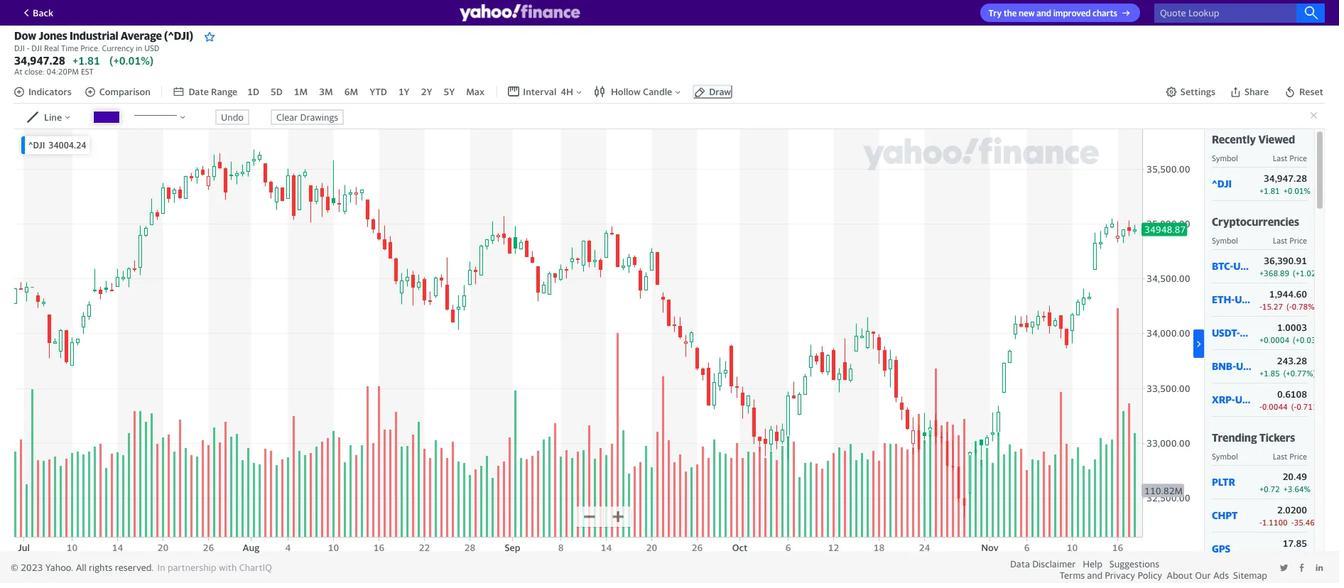 Task type: describe. For each thing, give the bounding box(es) containing it.
20.49
[[1283, 471, 1307, 482]]

chartiq
[[239, 562, 272, 573]]

and inside data disclaimer help suggestions terms and privacy policy about our ads sitemap
[[1087, 570, 1103, 581]]

1 dji from the left
[[14, 43, 25, 53]]

bnb-usd link
[[1212, 360, 1256, 372]]

(- for eth-usd
[[1287, 302, 1292, 311]]

1y
[[399, 86, 410, 97]]

+0.72
[[1260, 484, 1280, 494]]

undo
[[221, 111, 244, 123]]

reset
[[1300, 86, 1324, 97]]

- for xrp-usd
[[1260, 402, 1262, 411]]

chpt
[[1212, 510, 1238, 522]]

dow
[[14, 29, 36, 42]]

5d
[[271, 86, 283, 97]]

usd for usdt-
[[1240, 327, 1260, 339]]

industrial
[[70, 29, 118, 42]]

settings button
[[1166, 86, 1216, 97]]

data
[[1010, 559, 1030, 570]]

6m button
[[343, 85, 360, 99]]

date
[[189, 86, 209, 97]]

drawings
[[300, 111, 338, 123]]

0.78%)
[[1292, 302, 1318, 311]]

at
[[14, 67, 22, 76]]

comparison button
[[84, 86, 151, 97]]

search image
[[1305, 6, 1319, 20]]

(^dji)
[[164, 29, 193, 42]]

symbol for recently viewed
[[1212, 153, 1238, 162]]

5d button
[[269, 85, 284, 99]]

yahoo.
[[45, 562, 73, 573]]

settings
[[1181, 86, 1216, 97]]

sitemap
[[1234, 570, 1268, 581]]

disclaimer
[[1033, 559, 1076, 570]]

recently viewed
[[1212, 133, 1295, 145]]

hollow candle
[[611, 86, 672, 97]]

candle
[[643, 86, 672, 97]]

symbol for cryptocurrencies
[[1212, 236, 1238, 245]]

dji - dji real time price. currency in usd
[[14, 43, 159, 53]]

price for trending tickers
[[1290, 452, 1307, 461]]

chart toolbar toolbar
[[14, 79, 1325, 104]]

36,390.91 +368.89 (+1.02%)
[[1260, 255, 1326, 278]]

terms
[[1060, 570, 1085, 581]]

gps link
[[1212, 543, 1253, 555]]

34,947.28 for 34,947.28 +1.81
[[14, 54, 65, 67]]

(+0.0358%)
[[1293, 335, 1335, 344]]

help
[[1083, 559, 1103, 570]]

1d button
[[246, 85, 261, 99]]

243.28
[[1277, 355, 1307, 366]]

price.
[[80, 43, 100, 53]]

+4.18
[[1260, 551, 1280, 560]]

(- for xrp-usd
[[1292, 402, 1297, 411]]

terms link
[[1060, 570, 1085, 581]]

trending tickers link
[[1212, 431, 1296, 444]]

cryptocurrencies
[[1212, 215, 1300, 228]]

about
[[1167, 570, 1193, 581]]

1m button
[[293, 85, 309, 99]]

clear drawings
[[276, 111, 338, 123]]

© 2023 yahoo. all rights reserved. in partnership with chartiq
[[11, 562, 272, 573]]

real
[[44, 43, 59, 53]]

1d
[[247, 86, 259, 97]]

67.89
[[1283, 571, 1307, 582]]

reset button
[[1283, 85, 1325, 99]]

comparison
[[99, 86, 151, 97]]

last price for trending tickers
[[1273, 452, 1307, 461]]

usd for bnb-
[[1236, 360, 1256, 372]]

2.0200
[[1278, 504, 1307, 516]]

back
[[33, 7, 53, 18]]

6m
[[344, 86, 358, 97]]

usd for eth-
[[1235, 294, 1255, 306]]

eth-usd link
[[1212, 294, 1255, 306]]

about our ads link
[[1167, 570, 1229, 581]]

0.7114%)
[[1297, 402, 1332, 411]]

- down dow in the top left of the page
[[27, 43, 29, 53]]

1y button
[[397, 85, 411, 99]]

©
[[11, 562, 18, 573]]

1.1100
[[1262, 518, 1288, 527]]

data disclaimer help suggestions terms and privacy policy about our ads sitemap
[[1010, 559, 1268, 581]]

currency
[[102, 43, 134, 53]]

time
[[61, 43, 78, 53]]

usd for btc-
[[1234, 260, 1253, 272]]

+1.81 for 34,947.28 +1.81 +0.01%
[[1260, 186, 1280, 195]]

interval
[[523, 86, 557, 97]]

last price for cryptocurrencies
[[1273, 236, 1307, 245]]

+30.58%
[[1284, 551, 1316, 560]]

indicators
[[28, 86, 72, 97]]

2.0200 -1.1100 -35.46%
[[1260, 504, 1322, 527]]

max
[[466, 86, 485, 97]]

eth-
[[1212, 294, 1235, 306]]

yahoo finance logo image
[[459, 4, 580, 21]]

3m
[[319, 86, 333, 97]]

btc-usd
[[1212, 260, 1253, 272]]

243.28 +1.85 (+0.77%)
[[1260, 355, 1316, 378]]

1.0003 +0.0004 (+0.0358%)
[[1260, 322, 1335, 344]]

3m button
[[318, 85, 334, 99]]

all
[[76, 562, 86, 573]]

- down '2.0200' on the right bottom of the page
[[1292, 518, 1294, 527]]

last for trending tickers
[[1273, 452, 1288, 461]]

bnb-
[[1212, 360, 1236, 372]]

5y button
[[442, 85, 456, 99]]

+0.0004
[[1260, 335, 1290, 344]]

15.27
[[1262, 302, 1283, 311]]

average
[[121, 29, 162, 42]]

2y button
[[420, 85, 434, 99]]

^dji 34004.24
[[28, 140, 86, 150]]



Task type: locate. For each thing, give the bounding box(es) containing it.
range
[[211, 86, 238, 97]]

+0.01%
[[1284, 186, 1311, 195]]

Quote Lookup text field
[[1155, 3, 1325, 22]]

36,390.91
[[1264, 255, 1307, 266]]

2 last price from the top
[[1273, 236, 1307, 245]]

2 vertical spatial last price
[[1273, 452, 1307, 461]]

and
[[1037, 8, 1052, 19], [1087, 570, 1103, 581]]

xrp-
[[1212, 394, 1235, 406]]

0 vertical spatial symbol
[[1212, 153, 1238, 162]]

-
[[27, 43, 29, 53], [1260, 302, 1262, 311], [1260, 402, 1262, 411], [1260, 518, 1262, 527], [1292, 518, 1294, 527]]

- right chpt link on the right bottom of the page
[[1260, 518, 1262, 527]]

price down viewed
[[1290, 153, 1307, 162]]

(- inside 1,944.60 -15.27 (-0.78%)
[[1287, 302, 1292, 311]]

last price
[[1273, 153, 1307, 162], [1273, 236, 1307, 245], [1273, 452, 1307, 461]]

20.49 +0.72 +3.64%
[[1260, 471, 1311, 494]]

2 symbol from the top
[[1212, 236, 1238, 245]]

- right eth-usd link
[[1260, 302, 1262, 311]]

0 horizontal spatial dji
[[14, 43, 25, 53]]

3 price from the top
[[1290, 452, 1307, 461]]

privacy policy link
[[1105, 570, 1163, 581]]

1 horizontal spatial dji
[[31, 43, 42, 53]]

5y
[[444, 86, 455, 97]]

^dji link
[[1212, 178, 1253, 190]]

jones
[[39, 29, 67, 42]]

^dji
[[28, 140, 45, 150], [1212, 178, 1232, 190]]

1 vertical spatial 34,947.28
[[1264, 172, 1307, 184]]

0 horizontal spatial 34,947.28
[[14, 54, 65, 67]]

last for recently viewed
[[1273, 153, 1288, 162]]

1 vertical spatial ^dji
[[1212, 178, 1232, 190]]

2 vertical spatial symbol
[[1212, 452, 1238, 461]]

date range button
[[173, 86, 238, 97]]

max button
[[465, 85, 486, 99]]

2 dji from the left
[[31, 43, 42, 53]]

close:
[[24, 67, 45, 76]]

0 vertical spatial ^dji
[[28, 140, 45, 150]]

- for chpt
[[1260, 518, 1262, 527]]

and inside 'button'
[[1037, 8, 1052, 19]]

in
[[157, 562, 165, 573]]

0.6108 -0.0044 (-0.7114%)
[[1260, 388, 1332, 411]]

(- inside 0.6108 -0.0044 (-0.7114%)
[[1292, 402, 1297, 411]]

^dji inside right column element
[[1212, 178, 1232, 190]]

follow on linkedin image
[[1315, 564, 1324, 573]]

1 last price from the top
[[1273, 153, 1307, 162]]

last up 36,390.91
[[1273, 236, 1288, 245]]

new
[[1019, 8, 1035, 19]]

symbol down recently
[[1212, 153, 1238, 162]]

^dji for ^dji 34004.24
[[28, 140, 45, 150]]

+1.81
[[72, 54, 100, 67], [1260, 186, 1280, 195]]

bnb-usd
[[1212, 360, 1256, 372]]

trending tickers
[[1212, 431, 1296, 444]]

line
[[44, 111, 62, 123]]

our
[[1195, 570, 1211, 581]]

^dji down recently
[[1212, 178, 1232, 190]]

4h
[[561, 86, 573, 97]]

draw button
[[693, 85, 733, 99]]

pltr
[[1212, 476, 1236, 488]]

1 vertical spatial symbol
[[1212, 236, 1238, 245]]

34,947.28 +1.81
[[14, 54, 100, 67]]

last price up 36,390.91
[[1273, 236, 1307, 245]]

last price for recently viewed
[[1273, 153, 1307, 162]]

1 last from the top
[[1273, 153, 1288, 162]]

- inside 0.6108 -0.0044 (-0.7114%)
[[1260, 402, 1262, 411]]

1,944.60
[[1270, 288, 1307, 300]]

charts
[[1093, 8, 1118, 19]]

1 horizontal spatial ^dji
[[1212, 178, 1232, 190]]

(- down the 0.6108
[[1292, 402, 1297, 411]]

0 vertical spatial +1.81
[[72, 54, 100, 67]]

share button
[[1229, 85, 1271, 99]]

last down tickers
[[1273, 452, 1288, 461]]

show more image
[[1194, 339, 1204, 349]]

- for eth-usd
[[1260, 302, 1262, 311]]

symbol down trending
[[1212, 452, 1238, 461]]

34004.24
[[49, 140, 86, 150]]

1 vertical spatial price
[[1290, 236, 1307, 245]]

date range
[[189, 86, 238, 97]]

2 last from the top
[[1273, 236, 1288, 245]]

(+0.01%)
[[110, 54, 154, 67]]

privacy
[[1105, 570, 1136, 581]]

and right terms 'link'
[[1087, 570, 1103, 581]]

1 vertical spatial +1.81
[[1260, 186, 1280, 195]]

1 symbol from the top
[[1212, 153, 1238, 162]]

price for cryptocurrencies
[[1290, 236, 1307, 245]]

1 vertical spatial and
[[1087, 570, 1103, 581]]

3 last price from the top
[[1273, 452, 1307, 461]]

+368.89
[[1260, 268, 1290, 278]]

undo button
[[215, 109, 249, 125]]

(+1.02%)
[[1293, 268, 1326, 278]]

0 horizontal spatial and
[[1037, 8, 1052, 19]]

with
[[219, 562, 237, 573]]

suggestions
[[1110, 559, 1160, 570]]

nav element
[[173, 85, 486, 99]]

last price down viewed
[[1273, 153, 1307, 162]]

+1.81 down dji - dji real time price. currency in usd
[[72, 54, 100, 67]]

usdt-
[[1212, 327, 1240, 339]]

1 horizontal spatial +1.81
[[1260, 186, 1280, 195]]

last price up 20.49
[[1273, 452, 1307, 461]]

2 vertical spatial price
[[1290, 452, 1307, 461]]

+1.85
[[1260, 369, 1280, 378]]

3 symbol from the top
[[1212, 452, 1238, 461]]

34,947.28 for 34,947.28 +1.81 +0.01%
[[1264, 172, 1307, 184]]

follow on facebook image
[[1297, 564, 1307, 573]]

symbol for trending tickers
[[1212, 452, 1238, 461]]

chpt link
[[1212, 510, 1253, 522]]

2y
[[421, 86, 432, 97]]

1 vertical spatial last
[[1273, 236, 1288, 245]]

1 horizontal spatial 34,947.28
[[1264, 172, 1307, 184]]

clear drawings button
[[271, 109, 344, 125]]

partnership
[[168, 562, 216, 573]]

1 horizontal spatial and
[[1087, 570, 1103, 581]]

- right the xrp-usd link on the bottom of the page
[[1260, 402, 1262, 411]]

2 price from the top
[[1290, 236, 1307, 245]]

3 last from the top
[[1273, 452, 1288, 461]]

1 vertical spatial last price
[[1273, 236, 1307, 245]]

try the new and improved charts
[[989, 8, 1118, 19]]

xrp-usd link
[[1212, 394, 1255, 406]]

usdt-usd link
[[1212, 327, 1260, 339]]

^dji left '34004.24'
[[28, 140, 45, 150]]

price
[[1290, 153, 1307, 162], [1290, 236, 1307, 245], [1290, 452, 1307, 461]]

in
[[136, 43, 142, 53]]

1 vertical spatial (-
[[1292, 402, 1297, 411]]

dow jones industrial average (^dji)
[[14, 29, 193, 42]]

0 vertical spatial last
[[1273, 153, 1288, 162]]

0 vertical spatial price
[[1290, 153, 1307, 162]]

price for recently viewed
[[1290, 153, 1307, 162]]

right column element
[[1204, 129, 1335, 583]]

0.0044
[[1262, 402, 1288, 411]]

34,947.28 inside 34,947.28 +1.81 +0.01%
[[1264, 172, 1307, 184]]

1 price from the top
[[1290, 153, 1307, 162]]

04:20pm
[[47, 67, 79, 76]]

dji left real
[[31, 43, 42, 53]]

last down viewed
[[1273, 153, 1288, 162]]

price up 36,390.91
[[1290, 236, 1307, 245]]

0 horizontal spatial ^dji
[[28, 140, 45, 150]]

- inside 1,944.60 -15.27 (-0.78%)
[[1260, 302, 1262, 311]]

(+0.77%)
[[1284, 369, 1316, 378]]

1,944.60 -15.27 (-0.78%)
[[1260, 288, 1318, 311]]

+1.81 for 34,947.28 +1.81
[[72, 54, 100, 67]]

0 vertical spatial 34,947.28
[[14, 54, 65, 67]]

improved
[[1054, 8, 1091, 19]]

symbol up btc-
[[1212, 236, 1238, 245]]

34,947.28 down real
[[14, 54, 65, 67]]

2023
[[21, 562, 43, 573]]

1m
[[294, 86, 308, 97]]

xrp-usd
[[1212, 394, 1255, 406]]

0 vertical spatial last price
[[1273, 153, 1307, 162]]

ytd button
[[368, 85, 389, 99]]

symbol
[[1212, 153, 1238, 162], [1212, 236, 1238, 245], [1212, 452, 1238, 461]]

dji down dow in the top left of the page
[[14, 43, 25, 53]]

+1.81 left +0.01%
[[1260, 186, 1280, 195]]

17.85 +4.18 +30.58%
[[1260, 538, 1316, 560]]

usd for xrp-
[[1235, 394, 1255, 406]]

clear
[[276, 111, 298, 123]]

34,947.28
[[14, 54, 65, 67], [1264, 172, 1307, 184]]

^dji for ^dji
[[1212, 178, 1232, 190]]

0 horizontal spatial +1.81
[[72, 54, 100, 67]]

0 vertical spatial (-
[[1287, 302, 1292, 311]]

34,947.28 +1.81 +0.01%
[[1260, 172, 1311, 195]]

trending
[[1212, 431, 1257, 444]]

price up 20.49
[[1290, 452, 1307, 461]]

2 vertical spatial last
[[1273, 452, 1288, 461]]

last
[[1273, 153, 1288, 162], [1273, 236, 1288, 245], [1273, 452, 1288, 461]]

(- down 1,944.60 on the right of the page
[[1287, 302, 1292, 311]]

35.46%
[[1294, 518, 1322, 527]]

try the new and improved charts button
[[980, 3, 1140, 22]]

data disclaimer link
[[1010, 559, 1076, 570]]

last for cryptocurrencies
[[1273, 236, 1288, 245]]

follow on twitter image
[[1280, 564, 1289, 573]]

rights
[[89, 562, 113, 573]]

+1.81 inside 34,947.28 +1.81 +0.01%
[[1260, 186, 1280, 195]]

and right new on the top right of page
[[1037, 8, 1052, 19]]

0 vertical spatial and
[[1037, 8, 1052, 19]]

34,947.28 up +0.01%
[[1264, 172, 1307, 184]]



Task type: vqa. For each thing, say whether or not it's contained in the screenshot.
17.85 +4.18 +30.58%
yes



